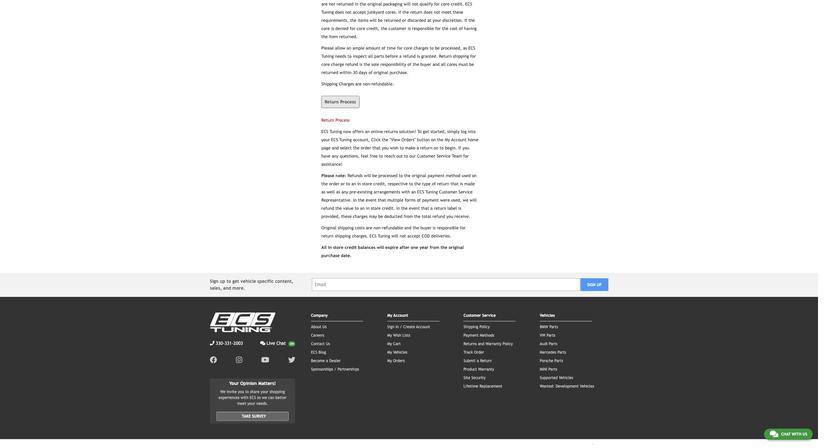 Task type: vqa. For each thing, say whether or not it's contained in the screenshot.
SCHWABEN - CORPORATE LOGO
no



Task type: describe. For each thing, give the bounding box(es) containing it.
store inside all in store credit balances will expire after one year from the original purchase date.
[[333, 245, 344, 250]]

credit
[[345, 245, 357, 250]]

ecs tuning now offers an online returns solution! to get started, simply log into your ecs tuning account, click the "view orders" button on the my account home page and select the order that you wish to make a return on to begin. if you have any questions, feel free to reach out to our customer service team for assistance!
[[322, 129, 479, 167]]

return up page
[[322, 118, 335, 123]]

order inside refunds will be processed to the original payment method used on the order or to an in store credit, respective to the type of return that is made as well as any pre-existing arrangements with an ecs tuning customer service representative. in the event that multiple forms of payment were used, we will refund the value to an in store credit. in the event that a return label is provided, these charges may be deducted from the total refund you receive.
[[329, 182, 340, 187]]

1 horizontal spatial account
[[416, 325, 431, 330]]

we
[[220, 390, 226, 395]]

time
[[387, 46, 396, 51]]

instagram logo image
[[236, 357, 242, 364]]

in inside all in store credit balances will expire after one year from the original purchase date.
[[328, 245, 332, 250]]

any inside ecs tuning now offers an online returns solution! to get started, simply log into your ecs tuning account, click the "view orders" button on the my account home page and select the order that you wish to make a return on to begin. if you have any questions, feel free to reach out to our customer service team for assistance!
[[332, 154, 339, 159]]

methods
[[480, 334, 495, 338]]

original inside all in store credit balances will expire after one year from the original purchase date.
[[449, 245, 464, 250]]

return inside original shipping costs are non-refundable and the buyer is responsible for return shipping charges. ecs tuning will not accept cod deliveries.
[[322, 234, 334, 239]]

lifetime replacement link
[[464, 385, 503, 389]]

2 vertical spatial in
[[396, 325, 399, 330]]

customer inside ecs tuning now offers an online returns solution! to get started, simply log into your ecs tuning account, click the "view orders" button on the my account home page and select the order that you wish to make a return on to begin. if you have any questions, feel free to reach out to our customer service team for assistance!
[[418, 154, 436, 159]]

0 vertical spatial on
[[432, 138, 436, 142]]

vehicles up bmw parts
[[540, 314, 555, 318]]

lifetime replacement
[[464, 385, 503, 389]]

needs.
[[257, 402, 268, 407]]

a left "dealer"
[[326, 359, 328, 364]]

reach
[[385, 154, 396, 159]]

we inside refunds will be processed to the original payment method used on the order or to an in store credit, respective to the type of return that is made as well as any pre-existing arrangements with an ecs tuning customer service representative. in the event that multiple forms of payment were used, we will refund the value to an in store credit. in the event that a return label is provided, these charges may be deducted from the total refund you receive.
[[463, 198, 469, 203]]

content,
[[275, 279, 294, 284]]

is left granted.
[[417, 54, 420, 59]]

sales,
[[210, 286, 222, 291]]

for inside original shipping costs are non-refundable and the buyer is responsible for return shipping charges. ecs tuning will not accept cod deliveries.
[[461, 226, 466, 231]]

payment
[[464, 334, 479, 338]]

forms
[[405, 198, 416, 203]]

vehicles right development
[[581, 385, 595, 389]]

a inside ecs tuning now offers an online returns solution! to get started, simply log into your ecs tuning account, click the "view orders" button on the my account home page and select the order that you wish to make a return on to begin. if you have any questions, feel free to reach out to our customer service team for assistance!
[[417, 146, 419, 151]]

0 vertical spatial in
[[358, 182, 361, 187]]

cod
[[422, 234, 430, 239]]

development
[[556, 385, 579, 389]]

to right wish
[[400, 146, 404, 151]]

an inside please allow an ample amount of time for core charges to be processed, as ecs tuning needs to inspect all parts before a refund is granted. return shipping for core charge refund is the sole responsibility of the buyer and all cores must be returned within 30 days of original purchase.
[[347, 46, 352, 51]]

become
[[311, 359, 325, 364]]

be up the credit,
[[373, 174, 378, 178]]

team
[[452, 154, 462, 159]]

the down started,
[[438, 138, 444, 142]]

inspect
[[353, 54, 367, 59]]

sign up button
[[581, 279, 609, 292]]

with inside we invite you to share your shopping experiences with ecs so we can better meet your needs.
[[241, 396, 249, 401]]

sign for sign up to get vehicle specific content, sales, and more.
[[210, 279, 219, 284]]

method
[[446, 174, 461, 178]]

tuning up the select
[[340, 138, 352, 142]]

survey
[[252, 415, 266, 419]]

customer service
[[464, 314, 496, 318]]

vehicles up wanted: development vehicles link on the right bottom of the page
[[559, 376, 574, 381]]

wanted: development vehicles
[[540, 385, 595, 389]]

will down "made"
[[470, 198, 477, 203]]

shopping
[[270, 390, 285, 395]]

to inside we invite you to share your shopping experiences with ecs so we can better meet your needs.
[[245, 390, 249, 395]]

allow
[[335, 46, 346, 51]]

chat with us link
[[765, 430, 814, 441]]

the down existing
[[358, 198, 365, 203]]

0 horizontal spatial /
[[335, 368, 337, 372]]

started,
[[431, 129, 446, 134]]

company
[[311, 314, 328, 318]]

ecs inside we invite you to share your shopping experiences with ecs so we can better meet your needs.
[[250, 396, 256, 401]]

is right label in the right of the page
[[459, 206, 462, 211]]

a right submit
[[477, 359, 479, 364]]

granted.
[[422, 54, 438, 59]]

sign up
[[588, 283, 602, 288]]

my orders link
[[388, 359, 405, 364]]

the left the total
[[415, 214, 421, 219]]

refund right before
[[403, 54, 416, 59]]

0 horizontal spatial all
[[369, 54, 373, 59]]

non- inside original shipping costs are non-refundable and the buyer is responsible for return shipping charges. ecs tuning will not accept cod deliveries.
[[374, 226, 382, 231]]

take survey
[[242, 415, 266, 419]]

cart
[[394, 342, 401, 347]]

to left "our"
[[405, 154, 409, 159]]

that inside ecs tuning now offers an online returns solution! to get started, simply log into your ecs tuning account, click the "view orders" button on the my account home page and select the order that you wish to make a return on to begin. if you have any questions, feel free to reach out to our customer service team for assistance!
[[373, 146, 381, 151]]

my orders
[[388, 359, 405, 364]]

be up granted.
[[435, 46, 440, 51]]

mercedes parts link
[[540, 351, 567, 355]]

1 vertical spatial chat
[[782, 433, 791, 437]]

all
[[322, 245, 327, 250]]

mercedes
[[540, 351, 557, 355]]

costs
[[355, 226, 365, 231]]

on inside refunds will be processed to the original payment method used on the order or to an in store credit, respective to the type of return that is made as well as any pre-existing arrangements with an ecs tuning customer service representative. in the event that multiple forms of payment were used, we will refund the value to an in store credit. in the event that a return label is provided, these charges may be deducted from the total refund you receive.
[[472, 174, 477, 178]]

better
[[276, 396, 287, 401]]

within
[[340, 70, 352, 75]]

account inside ecs tuning now offers an online returns solution! to get started, simply log into your ecs tuning account, click the "view orders" button on the my account home page and select the order that you wish to make a return on to begin. if you have any questions, feel free to reach out to our customer service team for assistance!
[[452, 138, 467, 142]]

vehicles up the 'orders'
[[394, 351, 408, 355]]

of right type
[[432, 182, 436, 187]]

wish
[[394, 334, 402, 338]]

2 horizontal spatial customer
[[464, 314, 482, 318]]

the up the well
[[322, 182, 328, 187]]

return process link
[[322, 118, 350, 123]]

2 horizontal spatial in
[[366, 206, 370, 211]]

1 vertical spatial event
[[409, 206, 420, 211]]

to left begin.
[[440, 146, 444, 151]]

ample
[[353, 46, 365, 51]]

my account
[[388, 314, 409, 318]]

credit.
[[382, 206, 395, 211]]

shipping for shipping charges are non-refundable.
[[322, 82, 338, 87]]

parts for mini parts
[[549, 368, 558, 372]]

to right needs
[[348, 54, 352, 59]]

us for contact us
[[326, 342, 330, 347]]

porsche
[[540, 359, 554, 364]]

out
[[397, 154, 403, 159]]

vw parts link
[[540, 334, 556, 338]]

up for sign up to get vehicle specific content, sales, and more.
[[220, 279, 225, 284]]

are inside original shipping costs are non-refundable and the buyer is responsible for return shipping charges. ecs tuning will not accept cod deliveries.
[[366, 226, 373, 231]]

parts for audi parts
[[549, 342, 558, 347]]

30
[[353, 70, 358, 75]]

vw parts
[[540, 334, 556, 338]]

take survey button
[[217, 412, 289, 422]]

the down representative.
[[336, 206, 342, 211]]

to inside sign up to get vehicle specific content, sales, and more.
[[227, 279, 231, 284]]

0 vertical spatial /
[[400, 325, 402, 330]]

payment methods
[[464, 334, 495, 338]]

that up the total
[[422, 206, 430, 211]]

is down inspect
[[360, 62, 363, 67]]

opinion
[[241, 381, 257, 387]]

the down forms
[[402, 206, 408, 211]]

refund up 30
[[346, 62, 359, 67]]

button
[[417, 138, 430, 142]]

to right value
[[355, 206, 359, 211]]

purchase
[[322, 254, 340, 259]]

mini parts link
[[540, 368, 558, 372]]

tuning inside refunds will be processed to the original payment method used on the order or to an in store credit, respective to the type of return that is made as well as any pre-existing arrangements with an ecs tuning customer service representative. in the event that multiple forms of payment were used, we will refund the value to an in store credit. in the event that a return label is provided, these charges may be deducted from the total refund you receive.
[[426, 190, 438, 195]]

tuning left the now
[[330, 129, 342, 134]]

shipping policy
[[464, 325, 490, 330]]

used
[[462, 174, 471, 178]]

charges.
[[352, 234, 369, 239]]

responsibility
[[381, 62, 407, 67]]

live chat
[[267, 341, 286, 346]]

careers link
[[311, 334, 325, 338]]

credit,
[[374, 182, 387, 187]]

from inside refunds will be processed to the original payment method used on the order or to an in store credit, respective to the type of return that is made as well as any pre-existing arrangements with an ecs tuning customer service representative. in the event that multiple forms of payment were used, we will refund the value to an in store credit. in the event that a return label is provided, these charges may be deducted from the total refund you receive.
[[404, 214, 413, 219]]

a inside refunds will be processed to the original payment method used on the order or to an in store credit, respective to the type of return that is made as well as any pre-existing arrangements with an ecs tuning customer service representative. in the event that multiple forms of payment were used, we will refund the value to an in store credit. in the event that a return label is provided, these charges may be deducted from the total refund you receive.
[[431, 206, 433, 211]]

sign up to get vehicle specific content, sales, and more.
[[210, 279, 294, 291]]

porsche parts link
[[540, 359, 564, 364]]

we inside we invite you to share your shopping experiences with ecs so we can better meet your needs.
[[262, 396, 267, 401]]

1 vertical spatial on
[[434, 146, 439, 151]]

mini
[[540, 368, 548, 372]]

return down method
[[438, 182, 450, 187]]

track order
[[464, 351, 485, 355]]

sole
[[372, 62, 379, 67]]

receive.
[[455, 214, 471, 219]]

and up order
[[478, 342, 485, 347]]

our
[[410, 154, 416, 159]]

sign for sign in / create account
[[388, 325, 395, 330]]

0 horizontal spatial as
[[322, 190, 326, 195]]

your
[[229, 381, 239, 387]]

refund up provided,
[[322, 206, 334, 211]]

before
[[386, 54, 398, 59]]

payment methods link
[[464, 334, 495, 338]]

2 vertical spatial your
[[248, 402, 255, 407]]

order inside ecs tuning now offers an online returns solution! to get started, simply log into your ecs tuning account, click the "view orders" button on the my account home page and select the order that you wish to make a return on to begin. if you have any questions, feel free to reach out to our customer service team for assistance!
[[361, 146, 372, 151]]

pre-
[[350, 190, 358, 195]]

please for please allow an ample amount of time for core charges to be processed, as ecs tuning needs to inspect all parts before a refund is granted. return shipping for core charge refund is the sole responsibility of the buyer and all cores must be returned within 30 days of original purchase.
[[322, 46, 334, 51]]

you right if
[[463, 146, 470, 151]]

my vehicles link
[[388, 351, 408, 355]]

get inside sign up to get vehicle specific content, sales, and more.
[[233, 279, 239, 284]]

questions,
[[340, 154, 360, 159]]

shipping policy link
[[464, 325, 490, 330]]

is inside original shipping costs are non-refundable and the buyer is responsible for return shipping charges. ecs tuning will not accept cod deliveries.
[[433, 226, 436, 231]]

about
[[311, 325, 322, 330]]

1 horizontal spatial all
[[441, 62, 446, 67]]

orders
[[394, 359, 405, 364]]

0 horizontal spatial event
[[366, 198, 377, 203]]

site security link
[[464, 376, 486, 381]]

0 vertical spatial in
[[354, 198, 357, 203]]

ecs tuning image
[[210, 313, 275, 333]]

charges inside please allow an ample amount of time for core charges to be processed, as ecs tuning needs to inspect all parts before a refund is granted. return shipping for core charge refund is the sole responsibility of the buyer and all cores must be returned within 30 days of original purchase.
[[414, 46, 429, 51]]

submit a return
[[464, 359, 492, 364]]

a inside please allow an ample amount of time for core charges to be processed, as ecs tuning needs to inspect all parts before a refund is granted. return shipping for core charge refund is the sole responsibility of the buyer and all cores must be returned within 30 days of original purchase.
[[400, 54, 402, 59]]

to up granted.
[[430, 46, 434, 51]]

comments image for live
[[260, 342, 266, 346]]

to right or
[[346, 182, 350, 187]]

an up forms
[[412, 190, 416, 195]]

of right forms
[[417, 198, 421, 203]]

of left time
[[382, 46, 386, 51]]

invite
[[227, 390, 237, 395]]

for inside ecs tuning now offers an online returns solution! to get started, simply log into your ecs tuning account, click the "view orders" button on the my account home page and select the order that you wish to make a return on to begin. if you have any questions, feel free to reach out to our customer service team for assistance!
[[464, 154, 469, 159]]

return down order
[[481, 359, 492, 364]]

representative.
[[322, 198, 352, 203]]

refund right the total
[[433, 214, 446, 219]]

online
[[371, 129, 383, 134]]

label
[[448, 206, 457, 211]]

1 horizontal spatial your
[[261, 390, 269, 395]]

0 horizontal spatial policy
[[480, 325, 490, 330]]

1 vertical spatial core
[[322, 62, 330, 67]]

parts for mercedes parts
[[558, 351, 567, 355]]

submit
[[464, 359, 476, 364]]

made
[[465, 182, 475, 187]]

deliveries.
[[432, 234, 452, 239]]

the left sole
[[364, 62, 371, 67]]

2 vertical spatial with
[[793, 433, 802, 437]]

that down "arrangements"
[[378, 198, 386, 203]]



Task type: locate. For each thing, give the bounding box(es) containing it.
my inside ecs tuning now offers an online returns solution! to get started, simply log into your ecs tuning account, click the "view orders" button on the my account home page and select the order that you wish to make a return on to begin. if you have any questions, feel free to reach out to our customer service team for assistance!
[[445, 138, 450, 142]]

porsche parts
[[540, 359, 564, 364]]

core right time
[[404, 46, 413, 51]]

comments image inside live chat link
[[260, 342, 266, 346]]

0 horizontal spatial comments image
[[260, 342, 266, 346]]

partnerships
[[338, 368, 360, 372]]

return
[[421, 146, 433, 151], [438, 182, 450, 187], [434, 206, 447, 211], [322, 234, 334, 239]]

my
[[445, 138, 450, 142], [388, 314, 393, 318], [388, 334, 392, 338], [388, 342, 392, 347], [388, 351, 392, 355], [388, 359, 392, 364]]

0 vertical spatial all
[[369, 54, 373, 59]]

dealer
[[330, 359, 341, 364]]

account right create
[[416, 325, 431, 330]]

0 vertical spatial chat
[[277, 341, 286, 346]]

1 buyer from the top
[[421, 62, 432, 67]]

2 vertical spatial store
[[333, 245, 344, 250]]

the left type
[[415, 182, 421, 187]]

parts down mercedes parts
[[555, 359, 564, 364]]

store up may
[[371, 206, 381, 211]]

2 horizontal spatial with
[[793, 433, 802, 437]]

1 horizontal spatial event
[[409, 206, 420, 211]]

order
[[475, 351, 485, 355]]

0 horizontal spatial up
[[220, 279, 225, 284]]

you inside refunds will be processed to the original payment method used on the order or to an in store credit, respective to the type of return that is made as well as any pre-existing arrangements with an ecs tuning customer service representative. in the event that multiple forms of payment were used, we will refund the value to an in store credit. in the event that a return label is provided, these charges may be deducted from the total refund you receive.
[[447, 214, 454, 219]]

please allow an ample amount of time for core charges to be processed, as ecs tuning needs to inspect all parts before a refund is granted. return shipping for core charge refund is the sole responsibility of the buyer and all cores must be returned within 30 days of original purchase.
[[322, 46, 476, 75]]

on
[[432, 138, 436, 142], [434, 146, 439, 151], [472, 174, 477, 178]]

take
[[242, 415, 251, 419]]

Email email field
[[312, 279, 581, 292]]

0 vertical spatial charges
[[414, 46, 429, 51]]

0 vertical spatial payment
[[428, 174, 445, 178]]

any down or
[[342, 190, 349, 195]]

and inside please allow an ample amount of time for core charges to be processed, as ecs tuning needs to inspect all parts before a refund is granted. return shipping for core charge refund is the sole responsibility of the buyer and all cores must be returned within 30 days of original purchase.
[[433, 62, 440, 67]]

in down "refunds"
[[358, 182, 361, 187]]

1 vertical spatial in
[[366, 206, 370, 211]]

buyer up cod
[[421, 226, 432, 231]]

supported vehicles
[[540, 376, 574, 381]]

0 vertical spatial order
[[361, 146, 372, 151]]

replacement
[[480, 385, 503, 389]]

0 vertical spatial process
[[341, 100, 356, 105]]

1 horizontal spatial sign
[[388, 325, 395, 330]]

an right value
[[360, 206, 365, 211]]

as right the processed,
[[464, 46, 468, 51]]

days
[[359, 70, 368, 75]]

in right all at bottom left
[[328, 245, 332, 250]]

cores
[[447, 62, 458, 67]]

original up type
[[412, 174, 427, 178]]

from inside all in store credit balances will expire after one year from the original purchase date.
[[430, 245, 440, 250]]

be
[[435, 46, 440, 51], [470, 62, 474, 67], [373, 174, 378, 178], [379, 214, 383, 219]]

0 vertical spatial from
[[404, 214, 413, 219]]

0 horizontal spatial order
[[329, 182, 340, 187]]

the inside all in store credit balances will expire after one year from the original purchase date.
[[441, 245, 448, 250]]

parts for bmw parts
[[550, 325, 559, 330]]

will inside all in store credit balances will expire after one year from the original purchase date.
[[377, 245, 384, 250]]

1 vertical spatial charges
[[353, 214, 368, 219]]

note:
[[336, 174, 347, 178]]

tuning inside original shipping costs are non-refundable and the buyer is responsible for return shipping charges. ecs tuning will not accept cod deliveries.
[[378, 234, 391, 239]]

your up so
[[261, 390, 269, 395]]

date.
[[341, 254, 352, 259]]

returns
[[385, 129, 398, 134]]

1 horizontal spatial comments image
[[770, 431, 779, 439]]

charges
[[339, 82, 354, 87]]

1 horizontal spatial with
[[402, 190, 410, 195]]

1 horizontal spatial get
[[423, 129, 430, 134]]

shipping up must
[[454, 54, 469, 59]]

matters!
[[258, 381, 276, 387]]

not
[[400, 234, 407, 239]]

0 vertical spatial shipping
[[322, 82, 338, 87]]

process up the now
[[336, 118, 350, 123]]

/ down "dealer"
[[335, 368, 337, 372]]

0 vertical spatial us
[[323, 325, 327, 330]]

1 horizontal spatial /
[[400, 325, 402, 330]]

0 vertical spatial buyer
[[421, 62, 432, 67]]

1 vertical spatial comments image
[[770, 431, 779, 439]]

please down assistance!
[[322, 174, 335, 178]]

refundable.
[[372, 82, 395, 87]]

for
[[397, 46, 403, 51], [471, 54, 476, 59], [464, 154, 469, 159], [461, 226, 466, 231]]

buyer down granted.
[[421, 62, 432, 67]]

1 horizontal spatial policy
[[503, 342, 513, 347]]

tuning inside please allow an ample amount of time for core charges to be processed, as ecs tuning needs to inspect all parts before a refund is granted. return shipping for core charge refund is the sole responsibility of the buyer and all cores must be returned within 30 days of original purchase.
[[322, 54, 334, 59]]

1 horizontal spatial we
[[463, 198, 469, 203]]

to right free on the left top
[[379, 154, 383, 159]]

and right sales, at bottom
[[223, 286, 231, 291]]

sign for sign up
[[588, 283, 596, 288]]

we right used,
[[463, 198, 469, 203]]

0 horizontal spatial core
[[322, 62, 330, 67]]

home
[[468, 138, 479, 142]]

1 vertical spatial shipping
[[338, 226, 354, 231]]

my up begin.
[[445, 138, 450, 142]]

tuning
[[322, 54, 334, 59], [330, 129, 342, 134], [340, 138, 352, 142], [426, 190, 438, 195], [378, 234, 391, 239]]

process down charges
[[341, 100, 356, 105]]

service inside ecs tuning now offers an online returns solution! to get started, simply log into your ecs tuning account, click the "view orders" button on the my account home page and select the order that you wish to make a return on to begin. if you have any questions, feel free to reach out to our customer service team for assistance!
[[437, 154, 451, 159]]

comments image for chat
[[770, 431, 779, 439]]

2 vertical spatial on
[[472, 174, 477, 178]]

0 vertical spatial store
[[363, 182, 372, 187]]

on down started,
[[432, 138, 436, 142]]

original down sole
[[374, 70, 389, 75]]

2 vertical spatial service
[[483, 314, 496, 318]]

bmw parts link
[[540, 325, 559, 330]]

comments image inside the chat with us link
[[770, 431, 779, 439]]

non- down may
[[374, 226, 382, 231]]

1 please from the top
[[322, 46, 334, 51]]

respective
[[388, 182, 408, 187]]

0 vertical spatial with
[[402, 190, 410, 195]]

to left share
[[245, 390, 249, 395]]

charges up costs
[[353, 214, 368, 219]]

total
[[422, 214, 432, 219]]

1 vertical spatial buyer
[[421, 226, 432, 231]]

0 horizontal spatial customer
[[418, 154, 436, 159]]

track
[[464, 351, 473, 355]]

1 vertical spatial payment
[[423, 198, 439, 203]]

1 horizontal spatial up
[[597, 283, 602, 288]]

shipping for shipping policy
[[464, 325, 479, 330]]

now
[[344, 129, 352, 134]]

0 horizontal spatial we
[[262, 396, 267, 401]]

in
[[358, 182, 361, 187], [366, 206, 370, 211], [328, 245, 332, 250]]

2 horizontal spatial your
[[322, 138, 330, 142]]

get up more.
[[233, 279, 239, 284]]

1 vertical spatial customer
[[440, 190, 458, 195]]

you left wish
[[382, 146, 389, 151]]

1 vertical spatial warranty
[[479, 368, 495, 372]]

in down pre-
[[354, 198, 357, 203]]

ecs inside please allow an ample amount of time for core charges to be processed, as ecs tuning needs to inspect all parts before a refund is granted. return shipping for core charge refund is the sole responsibility of the buyer and all cores must be returned within 30 days of original purchase.
[[469, 46, 476, 51]]

up inside 'button'
[[597, 283, 602, 288]]

lists
[[403, 334, 411, 338]]

balances
[[358, 245, 376, 250]]

original inside please allow an ample amount of time for core charges to be processed, as ecs tuning needs to inspect all parts before a refund is granted. return shipping for core charge refund is the sole responsibility of the buyer and all cores must be returned within 30 days of original purchase.
[[374, 70, 389, 75]]

will inside original shipping costs are non-refundable and the buyer is responsible for return shipping charges. ecs tuning will not accept cod deliveries.
[[392, 234, 399, 239]]

0 vertical spatial any
[[332, 154, 339, 159]]

comments image left the chat with us
[[770, 431, 779, 439]]

of up purchase.
[[408, 62, 412, 67]]

simply
[[448, 129, 460, 134]]

vehicles
[[540, 314, 555, 318], [394, 351, 408, 355], [559, 376, 574, 381], [581, 385, 595, 389]]

or
[[341, 182, 345, 187]]

service down "made"
[[459, 190, 473, 195]]

0 horizontal spatial in
[[328, 245, 332, 250]]

charges inside refunds will be processed to the original payment method used on the order or to an in store credit, respective to the type of return that is made as well as any pre-existing arrangements with an ecs tuning customer service representative. in the event that multiple forms of payment were used, we will refund the value to an in store credit. in the event that a return label is provided, these charges may be deducted from the total refund you receive.
[[353, 214, 368, 219]]

type
[[423, 182, 431, 187]]

0 vertical spatial original
[[374, 70, 389, 75]]

charge
[[331, 62, 344, 67]]

create
[[404, 325, 415, 330]]

return up return process link in the top left of the page
[[325, 100, 339, 105]]

service down begin.
[[437, 154, 451, 159]]

existing
[[358, 190, 373, 195]]

feel
[[361, 154, 369, 159]]

0 vertical spatial are
[[356, 82, 362, 87]]

all left the cores
[[441, 62, 446, 67]]

and inside original shipping costs are non-refundable and the buyer is responsible for return shipping charges. ecs tuning will not accept cod deliveries.
[[405, 226, 412, 231]]

customer up shipping policy
[[464, 314, 482, 318]]

original inside refunds will be processed to the original payment method used on the order or to an in store credit, respective to the type of return that is made as well as any pre-existing arrangements with an ecs tuning customer service representative. in the event that multiple forms of payment were used, we will refund the value to an in store credit. in the event that a return label is provided, these charges may be deducted from the total refund you receive.
[[412, 174, 427, 178]]

1 vertical spatial service
[[459, 190, 473, 195]]

sign inside 'button'
[[588, 283, 596, 288]]

process
[[341, 100, 356, 105], [336, 118, 350, 123]]

as right the well
[[336, 190, 340, 195]]

and up not
[[405, 226, 412, 231]]

to up respective
[[399, 174, 403, 178]]

as inside please allow an ample amount of time for core charges to be processed, as ecs tuning needs to inspect all parts before a refund is granted. return shipping for core charge refund is the sole responsibility of the buyer and all cores must be returned within 30 days of original purchase.
[[464, 46, 468, 51]]

supported
[[540, 376, 558, 381]]

331-
[[225, 341, 234, 346]]

and inside ecs tuning now offers an online returns solution! to get started, simply log into your ecs tuning account, click the "view orders" button on the my account home page and select the order that you wish to make a return on to begin. if you have any questions, feel free to reach out to our customer service team for assistance!
[[332, 146, 339, 151]]

1 horizontal spatial core
[[404, 46, 413, 51]]

my left cart
[[388, 342, 392, 347]]

us for about us
[[323, 325, 327, 330]]

0 vertical spatial event
[[366, 198, 377, 203]]

1 vertical spatial your
[[261, 390, 269, 395]]

to left vehicle
[[227, 279, 231, 284]]

with inside refunds will be processed to the original payment method used on the order or to an in store credit, respective to the type of return that is made as well as any pre-existing arrangements with an ecs tuning customer service representative. in the event that multiple forms of payment were used, we will refund the value to an in store credit. in the event that a return label is provided, these charges may be deducted from the total refund you receive.
[[402, 190, 410, 195]]

your inside ecs tuning now offers an online returns solution! to get started, simply log into your ecs tuning account, click the "view orders" button on the my account home page and select the order that you wish to make a return on to begin. if you have any questions, feel free to reach out to our customer service team for assistance!
[[322, 138, 330, 142]]

1 vertical spatial are
[[366, 226, 373, 231]]

facebook logo image
[[210, 357, 217, 364]]

1 vertical spatial from
[[430, 245, 440, 250]]

event down forms
[[409, 206, 420, 211]]

charges up granted.
[[414, 46, 429, 51]]

1 vertical spatial us
[[326, 342, 330, 347]]

in down multiple
[[397, 206, 400, 211]]

processed
[[379, 174, 398, 178]]

0 vertical spatial service
[[437, 154, 451, 159]]

chat
[[277, 341, 286, 346], [782, 433, 791, 437]]

up for sign up
[[597, 283, 602, 288]]

these
[[341, 214, 352, 219]]

1 horizontal spatial service
[[459, 190, 473, 195]]

return inside please allow an ample amount of time for core charges to be processed, as ecs tuning needs to inspect all parts before a refund is granted. return shipping for core charge refund is the sole responsibility of the buyer and all cores must be returned within 30 days of original purchase.
[[439, 54, 452, 59]]

begin.
[[445, 146, 458, 151]]

buyer inside please allow an ample amount of time for core charges to be processed, as ecs tuning needs to inspect all parts before a refund is granted. return shipping for core charge refund is the sole responsibility of the buyer and all cores must be returned within 30 days of original purchase.
[[421, 62, 432, 67]]

comments image left the live on the bottom of page
[[260, 342, 266, 346]]

get
[[423, 129, 430, 134], [233, 279, 239, 284]]

my left the 'orders'
[[388, 359, 392, 364]]

any inside refunds will be processed to the original payment method used on the order or to an in store credit, respective to the type of return that is made as well as any pre-existing arrangements with an ecs tuning customer service representative. in the event that multiple forms of payment were used, we will refund the value to an in store credit. in the event that a return label is provided, these charges may be deducted from the total refund you receive.
[[342, 190, 349, 195]]

the up respective
[[405, 174, 411, 178]]

returns and warranty policy
[[464, 342, 513, 347]]

0 horizontal spatial are
[[356, 82, 362, 87]]

careers
[[311, 334, 325, 338]]

as left the well
[[322, 190, 326, 195]]

as
[[464, 46, 468, 51], [322, 190, 326, 195], [336, 190, 340, 195]]

the inside original shipping costs are non-refundable and the buyer is responsible for return shipping charges. ecs tuning will not accept cod deliveries.
[[413, 226, 420, 231]]

the right the click
[[382, 138, 389, 142]]

service inside refunds will be processed to the original payment method used on the order or to an in store credit, respective to the type of return that is made as well as any pre-existing arrangements with an ecs tuning customer service representative. in the event that multiple forms of payment were used, we will refund the value to an in store credit. in the event that a return label is provided, these charges may be deducted from the total refund you receive.
[[459, 190, 473, 195]]

twitter logo image
[[288, 357, 296, 364]]

return process up return process link in the top left of the page
[[325, 100, 356, 105]]

please for please note:
[[322, 174, 335, 178]]

have
[[322, 154, 331, 159]]

parts for vw parts
[[547, 334, 556, 338]]

will right "refunds"
[[364, 174, 371, 178]]

warranty down methods
[[486, 342, 502, 347]]

audi parts
[[540, 342, 558, 347]]

0 horizontal spatial from
[[404, 214, 413, 219]]

ecs inside original shipping costs are non-refundable and the buyer is responsible for return shipping charges. ecs tuning will not accept cod deliveries.
[[370, 234, 377, 239]]

vw
[[540, 334, 546, 338]]

0 vertical spatial account
[[452, 138, 467, 142]]

will left expire
[[377, 245, 384, 250]]

account
[[452, 138, 467, 142], [394, 314, 409, 318], [416, 325, 431, 330]]

an inside ecs tuning now offers an online returns solution! to get started, simply log into your ecs tuning account, click the "view orders" button on the my account home page and select the order that you wish to make a return on to begin. if you have any questions, feel free to reach out to our customer service team for assistance!
[[365, 129, 370, 134]]

330-331-2003
[[216, 341, 243, 346]]

shipping inside please allow an ample amount of time for core charges to be processed, as ecs tuning needs to inspect all parts before a refund is granted. return shipping for core charge refund is the sole responsibility of the buyer and all cores must be returned within 30 days of original purchase.
[[454, 54, 469, 59]]

0 vertical spatial comments image
[[260, 342, 266, 346]]

0 vertical spatial customer
[[418, 154, 436, 159]]

1 vertical spatial process
[[336, 118, 350, 123]]

needs
[[335, 54, 347, 59]]

1 vertical spatial policy
[[503, 342, 513, 347]]

phone image
[[210, 342, 215, 346]]

is
[[417, 54, 420, 59], [360, 62, 363, 67], [460, 182, 463, 187], [459, 206, 462, 211], [433, 226, 436, 231]]

parts for porsche parts
[[555, 359, 564, 364]]

we
[[463, 198, 469, 203], [262, 396, 267, 401]]

330-
[[216, 341, 225, 346]]

my for my orders
[[388, 359, 392, 364]]

customer right "our"
[[418, 154, 436, 159]]

from right year
[[430, 245, 440, 250]]

is up the deliveries.
[[433, 226, 436, 231]]

0 horizontal spatial with
[[241, 396, 249, 401]]

all in store credit balances will expire after one year from the original purchase date.
[[322, 245, 464, 259]]

the right 'responsibility'
[[413, 62, 420, 67]]

my for my vehicles
[[388, 351, 392, 355]]

1 vertical spatial any
[[342, 190, 349, 195]]

0 vertical spatial your
[[322, 138, 330, 142]]

1 horizontal spatial order
[[361, 146, 372, 151]]

my down the my cart
[[388, 351, 392, 355]]

after
[[400, 245, 410, 250]]

order down please note:
[[329, 182, 340, 187]]

2 vertical spatial shipping
[[335, 234, 351, 239]]

wish
[[390, 146, 399, 151]]

amount
[[366, 46, 381, 51]]

and inside sign up to get vehicle specific content, sales, and more.
[[223, 286, 231, 291]]

the down the deliveries.
[[441, 245, 448, 250]]

1 horizontal spatial original
[[412, 174, 427, 178]]

2 vertical spatial in
[[328, 245, 332, 250]]

2 please from the top
[[322, 174, 335, 178]]

core up returned
[[322, 62, 330, 67]]

order up feel
[[361, 146, 372, 151]]

return down original
[[322, 234, 334, 239]]

you inside we invite you to share your shopping experiences with ecs so we can better meet your needs.
[[238, 390, 244, 395]]

supported vehicles link
[[540, 376, 574, 381]]

account up "sign in / create account"
[[394, 314, 409, 318]]

we invite you to share your shopping experiences with ecs so we can better meet your needs.
[[219, 390, 287, 407]]

0 horizontal spatial charges
[[353, 214, 368, 219]]

customer inside refunds will be processed to the original payment method used on the order or to an in store credit, respective to the type of return that is made as well as any pre-existing arrangements with an ecs tuning customer service representative. in the event that multiple forms of payment were used, we will refund the value to an in store credit. in the event that a return label is provided, these charges may be deducted from the total refund you receive.
[[440, 190, 458, 195]]

0 horizontal spatial original
[[374, 70, 389, 75]]

1 vertical spatial return process
[[322, 118, 350, 123]]

sign inside sign up to get vehicle specific content, sales, and more.
[[210, 279, 219, 284]]

payment up type
[[428, 174, 445, 178]]

1 horizontal spatial any
[[342, 190, 349, 195]]

1 vertical spatial in
[[397, 206, 400, 211]]

0 vertical spatial get
[[423, 129, 430, 134]]

get inside ecs tuning now offers an online returns solution! to get started, simply log into your ecs tuning account, click the "view orders" button on the my account home page and select the order that you wish to make a return on to begin. if you have any questions, feel free to reach out to our customer service team for assistance!
[[423, 129, 430, 134]]

my up 'my wish lists' link
[[388, 314, 393, 318]]

to right respective
[[409, 182, 414, 187]]

return inside ecs tuning now offers an online returns solution! to get started, simply log into your ecs tuning account, click the "view orders" button on the my account home page and select the order that you wish to make a return on to begin. if you have any questions, feel free to reach out to our customer service team for assistance!
[[421, 146, 433, 151]]

return down were
[[434, 206, 447, 211]]

1 horizontal spatial as
[[336, 190, 340, 195]]

1 vertical spatial /
[[335, 368, 337, 372]]

comments image
[[260, 342, 266, 346], [770, 431, 779, 439]]

shipping down these
[[338, 226, 354, 231]]

tuning down the refundable
[[378, 234, 391, 239]]

original
[[322, 226, 337, 231]]

wanted:
[[540, 385, 555, 389]]

0 horizontal spatial chat
[[277, 341, 286, 346]]

in up may
[[366, 206, 370, 211]]

that
[[373, 146, 381, 151], [451, 182, 459, 187], [378, 198, 386, 203], [422, 206, 430, 211]]

an up pre-
[[352, 182, 356, 187]]

1 horizontal spatial from
[[430, 245, 440, 250]]

chat with us
[[782, 433, 808, 437]]

0 vertical spatial non-
[[363, 82, 372, 87]]

buyer inside original shipping costs are non-refundable and the buyer is responsible for return shipping charges. ecs tuning will not accept cod deliveries.
[[421, 226, 432, 231]]

2 vertical spatial us
[[803, 433, 808, 437]]

youtube logo image
[[261, 357, 270, 364]]

1 vertical spatial original
[[412, 174, 427, 178]]

my for my wish lists
[[388, 334, 392, 338]]

0 horizontal spatial sign
[[210, 279, 219, 284]]

my for my account
[[388, 314, 393, 318]]

1 vertical spatial store
[[371, 206, 381, 211]]

responsible
[[437, 226, 459, 231]]

0 vertical spatial return process
[[325, 100, 356, 105]]

audi
[[540, 342, 548, 347]]

1 horizontal spatial shipping
[[464, 325, 479, 330]]

of right days
[[369, 70, 373, 75]]

your opinion matters!
[[229, 381, 276, 387]]

return process
[[325, 100, 356, 105], [322, 118, 350, 123]]

2 horizontal spatial original
[[449, 245, 464, 250]]

orders"
[[402, 138, 416, 142]]

0 horizontal spatial any
[[332, 154, 339, 159]]

that down method
[[451, 182, 459, 187]]

2 buyer from the top
[[421, 226, 432, 231]]

a
[[400, 54, 402, 59], [417, 146, 419, 151], [431, 206, 433, 211], [326, 359, 328, 364], [477, 359, 479, 364]]

be right must
[[470, 62, 474, 67]]

on right used
[[472, 174, 477, 178]]

warranty up security
[[479, 368, 495, 372]]

2 horizontal spatial service
[[483, 314, 496, 318]]

your right the meet
[[248, 402, 255, 407]]

parts right 'bmw'
[[550, 325, 559, 330]]

is left "made"
[[460, 182, 463, 187]]

tuning up charge
[[322, 54, 334, 59]]

0 horizontal spatial account
[[394, 314, 409, 318]]

contact
[[311, 342, 325, 347]]

up inside sign up to get vehicle specific content, sales, and more.
[[220, 279, 225, 284]]

0 vertical spatial warranty
[[486, 342, 502, 347]]

my for my cart
[[388, 342, 392, 347]]

ecs inside refunds will be processed to the original payment method used on the order or to an in store credit, respective to the type of return that is made as well as any pre-existing arrangements with an ecs tuning customer service representative. in the event that multiple forms of payment were used, we will refund the value to an in store credit. in the event that a return label is provided, these charges may be deducted from the total refund you receive.
[[418, 190, 425, 195]]

2 vertical spatial account
[[416, 325, 431, 330]]

we right so
[[262, 396, 267, 401]]

please inside please allow an ample amount of time for core charges to be processed, as ecs tuning needs to inspect all parts before a refund is granted. return shipping for core charge refund is the sole responsibility of the buyer and all cores must be returned within 30 days of original purchase.
[[322, 46, 334, 51]]

return down button
[[421, 146, 433, 151]]

the down "account," on the top of the page
[[353, 146, 360, 151]]

buyer
[[421, 62, 432, 67], [421, 226, 432, 231]]

become a dealer link
[[311, 359, 341, 364]]

0 horizontal spatial non-
[[363, 82, 372, 87]]

payment left were
[[423, 198, 439, 203]]

sponsorships
[[311, 368, 334, 372]]

330-331-2003 link
[[210, 341, 243, 347]]

product warranty
[[464, 368, 495, 372]]

be right may
[[379, 214, 383, 219]]

are right costs
[[366, 226, 373, 231]]

my wish lists link
[[388, 334, 411, 338]]



